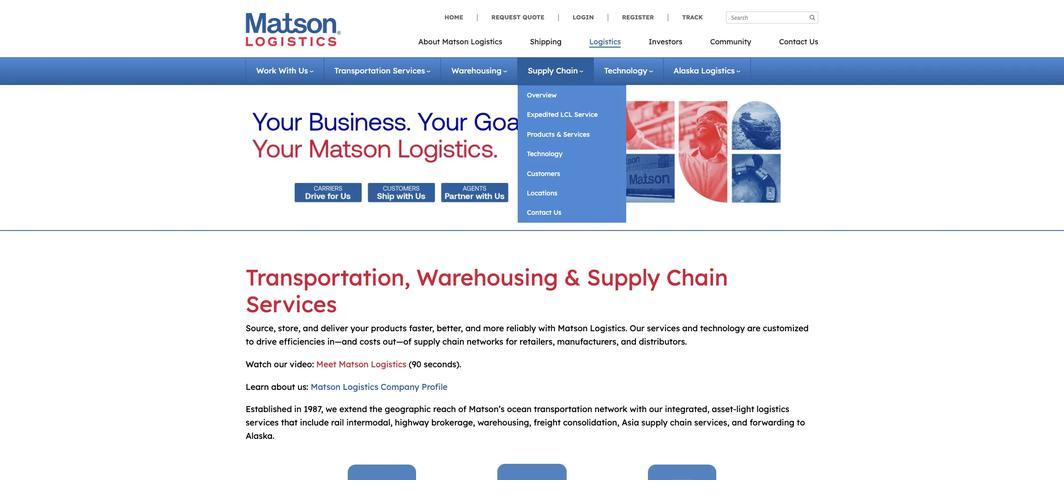 Task type: describe. For each thing, give the bounding box(es) containing it.
expedited lcl service link
[[518, 105, 626, 125]]

more
[[483, 323, 504, 334]]

services inside source, store, and deliver your products faster, better, and more reliably with matson logistics. our services and technology are customized to drive efficiencies in—and costs out—of supply chain networks for retailers, manufacturers, and distributors.
[[647, 323, 680, 334]]

highway brokerage, intermodal rail, warehousing, forwarding image
[[252, 90, 812, 214]]

intermodal,
[[346, 417, 393, 428]]

technology
[[700, 323, 745, 334]]

network
[[595, 404, 628, 415]]

request
[[492, 13, 521, 21]]

lcl
[[561, 111, 573, 119]]

highway
[[395, 417, 429, 428]]

chain inside source, store, and deliver your products faster, better, and more reliably with matson logistics. our services and technology are customized to drive efficiencies in—and costs out—of supply chain networks for retailers, manufacturers, and distributors.
[[443, 336, 465, 347]]

asia
[[622, 417, 639, 428]]

consolidation,
[[563, 417, 620, 428]]

meet matson logistics link
[[316, 359, 407, 369]]

for
[[506, 336, 517, 347]]

about
[[418, 37, 440, 46]]

matson logistics less than truckload icon image
[[498, 464, 567, 480]]

established
[[246, 404, 292, 415]]

that
[[281, 417, 298, 428]]

your
[[351, 323, 369, 334]]

investors
[[649, 37, 683, 46]]

transportation services
[[334, 66, 425, 75]]

light
[[737, 404, 755, 415]]

customized
[[763, 323, 809, 334]]

distributors.
[[639, 336, 687, 347]]

0 horizontal spatial contact us
[[527, 209, 562, 217]]

better,
[[437, 323, 463, 334]]

retailers,
[[520, 336, 555, 347]]

contact inside top menu navigation
[[779, 37, 808, 46]]

efficiencies
[[279, 336, 325, 347]]

transportation,
[[246, 263, 410, 291]]

0 vertical spatial warehousing
[[452, 66, 502, 75]]

about matson logistics link
[[418, 34, 516, 53]]

warehousing link
[[452, 66, 507, 75]]

0 horizontal spatial our
[[274, 359, 287, 369]]

home
[[445, 13, 463, 21]]

1 horizontal spatial services
[[393, 66, 425, 75]]

products & services
[[527, 130, 590, 138]]

supply inside the established in 1987, we extend the geographic reach of matson's ocean transportation network with our integrated, asset-light logistics services that include rail intermodal, highway brokerage, warehousing, freight consolidation, asia supply chain services, and forwarding to alaska.
[[642, 417, 668, 428]]

and up networks
[[466, 323, 481, 334]]

logistics down community link
[[701, 66, 735, 75]]

0 horizontal spatial contact
[[527, 209, 552, 217]]

services inside the established in 1987, we extend the geographic reach of matson's ocean transportation network with our integrated, asset-light logistics services that include rail intermodal, highway brokerage, warehousing, freight consolidation, asia supply chain services, and forwarding to alaska.
[[246, 417, 279, 428]]

1 horizontal spatial contact us link
[[765, 34, 819, 53]]

transportation
[[534, 404, 593, 415]]

1987, we
[[304, 404, 337, 415]]

and down "our"
[[621, 336, 637, 347]]

networks
[[467, 336, 504, 347]]

with
[[279, 66, 296, 75]]

transportation services link
[[334, 66, 431, 75]]

request quote
[[492, 13, 545, 21]]

0 horizontal spatial contact us link
[[518, 203, 626, 223]]

(90
[[409, 359, 422, 369]]

matson's
[[469, 404, 505, 415]]

in
[[294, 404, 302, 415]]

products
[[527, 130, 555, 138]]

extend the
[[339, 404, 383, 415]]

costs
[[360, 336, 381, 347]]

customers link
[[518, 164, 626, 183]]

and up efficiencies
[[303, 323, 318, 334]]

company
[[381, 381, 420, 392]]

deliver
[[321, 323, 348, 334]]

us:
[[298, 381, 308, 392]]

source,
[[246, 323, 276, 334]]

logistics link
[[576, 34, 635, 53]]

0 horizontal spatial supply
[[528, 66, 554, 75]]

register
[[622, 13, 654, 21]]

matson up learn about us: matson logistics company profile
[[339, 359, 369, 369]]

request quote link
[[477, 13, 559, 21]]

watch our video: meet matson logistics (90 seconds).
[[246, 359, 461, 369]]

include
[[300, 417, 329, 428]]

integrated,
[[665, 404, 710, 415]]

alaska.
[[246, 431, 275, 441]]

alaska logistics
[[674, 66, 735, 75]]

locations link
[[518, 183, 626, 203]]

manufacturers,
[[557, 336, 619, 347]]

ocean
[[507, 404, 532, 415]]

community
[[710, 37, 752, 46]]

matson inside source, store, and deliver your products faster, better, and more reliably with matson logistics. our services and technology are customized to drive efficiencies in—and costs out—of supply chain networks for retailers, manufacturers, and distributors.
[[558, 323, 588, 334]]

out—of
[[383, 336, 412, 347]]

source, store, and deliver your products faster, better, and more reliably with matson logistics. our services and technology are customized to drive efficiencies in—and costs out—of supply chain networks for retailers, manufacturers, and distributors.
[[246, 323, 809, 347]]

2 horizontal spatial services
[[563, 130, 590, 138]]

faster,
[[409, 323, 435, 334]]

logistics up extend the in the left bottom of the page
[[343, 381, 379, 392]]

of
[[458, 404, 467, 415]]

to inside source, store, and deliver your products faster, better, and more reliably with matson logistics. our services and technology are customized to drive efficiencies in—and costs out—of supply chain networks for retailers, manufacturers, and distributors.
[[246, 336, 254, 347]]

asset-
[[712, 404, 737, 415]]

0 horizontal spatial us
[[299, 66, 308, 75]]

transportation, warehousing & supply chain services
[[246, 263, 728, 318]]

work with us link
[[256, 66, 314, 75]]



Task type: locate. For each thing, give the bounding box(es) containing it.
1 vertical spatial services
[[246, 417, 279, 428]]

1 vertical spatial &
[[564, 263, 581, 291]]

store,
[[278, 323, 301, 334]]

brokerage,
[[431, 417, 475, 428]]

matson down the home
[[442, 37, 469, 46]]

supply
[[528, 66, 554, 75], [587, 263, 660, 291]]

services up store,
[[246, 290, 337, 318]]

1 vertical spatial our
[[649, 404, 663, 415]]

chain
[[443, 336, 465, 347], [670, 417, 692, 428]]

products & services link
[[518, 125, 626, 144]]

0 vertical spatial &
[[557, 130, 562, 138]]

and
[[303, 323, 318, 334], [466, 323, 481, 334], [683, 323, 698, 334], [621, 336, 637, 347]]

forwarding
[[750, 417, 795, 428]]

logistics.
[[590, 323, 628, 334]]

expedited lcl service
[[527, 111, 598, 119]]

technology down top menu navigation
[[604, 66, 648, 75]]

to inside the established in 1987, we extend the geographic reach of matson's ocean transportation network with our integrated, asset-light logistics services that include rail intermodal, highway brokerage, warehousing, freight consolidation, asia supply chain services, and forwarding to alaska.
[[797, 417, 805, 428]]

0 vertical spatial technology link
[[604, 66, 653, 75]]

work with us
[[256, 66, 308, 75]]

our
[[630, 323, 645, 334]]

chain
[[556, 66, 578, 75], [667, 263, 728, 291]]

1 vertical spatial with
[[630, 404, 647, 415]]

overview
[[527, 91, 557, 99]]

customers
[[527, 169, 560, 178]]

shipping link
[[516, 34, 576, 53]]

1 horizontal spatial with
[[630, 404, 647, 415]]

our left integrated,
[[649, 404, 663, 415]]

0 vertical spatial with
[[539, 323, 556, 334]]

overview link
[[518, 85, 626, 105]]

logistics
[[757, 404, 790, 415]]

contact
[[779, 37, 808, 46], [527, 209, 552, 217]]

services
[[647, 323, 680, 334], [246, 417, 279, 428]]

supply down faster,
[[414, 336, 440, 347]]

matson up the 'manufacturers,'
[[558, 323, 588, 334]]

home link
[[445, 13, 477, 21]]

1 horizontal spatial chain
[[667, 263, 728, 291]]

0 horizontal spatial to
[[246, 336, 254, 347]]

alaska logistics link
[[674, 66, 741, 75]]

services, and
[[695, 417, 748, 428]]

services up alaska.
[[246, 417, 279, 428]]

1 vertical spatial contact us link
[[518, 203, 626, 223]]

us right with
[[299, 66, 308, 75]]

logistics
[[471, 37, 502, 46], [590, 37, 621, 46], [701, 66, 735, 75], [371, 359, 407, 369], [343, 381, 379, 392]]

services down about
[[393, 66, 425, 75]]

matson inside top menu navigation
[[442, 37, 469, 46]]

warehousing inside transportation, warehousing & supply chain services
[[417, 263, 558, 291]]

0 vertical spatial contact
[[779, 37, 808, 46]]

learn
[[246, 381, 269, 392]]

about matson logistics
[[418, 37, 502, 46]]

contact us link down search "search box"
[[765, 34, 819, 53]]

1 vertical spatial supply
[[642, 417, 668, 428]]

search image
[[810, 14, 815, 20]]

1 horizontal spatial supply
[[642, 417, 668, 428]]

track
[[682, 13, 703, 21]]

rail
[[331, 417, 344, 428]]

0 horizontal spatial supply
[[414, 336, 440, 347]]

top menu navigation
[[418, 34, 819, 53]]

0 vertical spatial supply
[[528, 66, 554, 75]]

register link
[[608, 13, 668, 21]]

technology link
[[604, 66, 653, 75], [518, 144, 626, 164]]

1 horizontal spatial our
[[649, 404, 663, 415]]

contact us
[[779, 37, 819, 46], [527, 209, 562, 217]]

in—and
[[327, 336, 357, 347]]

matson logistics company profile link
[[311, 381, 448, 392]]

login
[[573, 13, 594, 21]]

contact us down locations
[[527, 209, 562, 217]]

1 vertical spatial us
[[299, 66, 308, 75]]

0 vertical spatial to
[[246, 336, 254, 347]]

with for network
[[630, 404, 647, 415]]

0 vertical spatial technology
[[604, 66, 648, 75]]

shipping
[[530, 37, 562, 46]]

track link
[[668, 13, 703, 21]]

1 horizontal spatial to
[[797, 417, 805, 428]]

expedited
[[527, 111, 559, 119]]

supply right asia
[[642, 417, 668, 428]]

0 vertical spatial contact us link
[[765, 34, 819, 53]]

1 vertical spatial chain
[[670, 417, 692, 428]]

0 vertical spatial supply
[[414, 336, 440, 347]]

0 horizontal spatial services
[[246, 417, 279, 428]]

0 vertical spatial chain
[[443, 336, 465, 347]]

Search search field
[[726, 12, 819, 24]]

contact us link down locations
[[518, 203, 626, 223]]

us inside top menu navigation
[[810, 37, 819, 46]]

with
[[539, 323, 556, 334], [630, 404, 647, 415]]

quote
[[523, 13, 545, 21]]

alaska
[[674, 66, 699, 75]]

warehousing
[[452, 66, 502, 75], [417, 263, 558, 291]]

established in 1987, we extend the geographic reach of matson's ocean transportation network with our integrated, asset-light logistics services that include rail intermodal, highway brokerage, warehousing, freight consolidation, asia supply chain services, and forwarding to alaska.
[[246, 404, 805, 441]]

1 horizontal spatial chain
[[670, 417, 692, 428]]

contact down search "search box"
[[779, 37, 808, 46]]

1 vertical spatial contact us
[[527, 209, 562, 217]]

supply chain link
[[528, 66, 584, 75]]

supply inside source, store, and deliver your products faster, better, and more reliably with matson logistics. our services and technology are customized to drive efficiencies in—and costs out—of supply chain networks for retailers, manufacturers, and distributors.
[[414, 336, 440, 347]]

0 horizontal spatial services
[[246, 290, 337, 318]]

freight
[[534, 417, 561, 428]]

&
[[557, 130, 562, 138], [564, 263, 581, 291]]

our left the video:
[[274, 359, 287, 369]]

1 vertical spatial technology
[[527, 150, 563, 158]]

2 horizontal spatial us
[[810, 37, 819, 46]]

profile
[[422, 381, 448, 392]]

& inside transportation, warehousing & supply chain services
[[564, 263, 581, 291]]

1 vertical spatial technology link
[[518, 144, 626, 164]]

0 vertical spatial our
[[274, 359, 287, 369]]

video:
[[290, 359, 314, 369]]

0 horizontal spatial &
[[557, 130, 562, 138]]

with inside the established in 1987, we extend the geographic reach of matson's ocean transportation network with our integrated, asset-light logistics services that include rail intermodal, highway brokerage, warehousing, freight consolidation, asia supply chain services, and forwarding to alaska.
[[630, 404, 647, 415]]

supply inside transportation, warehousing & supply chain services
[[587, 263, 660, 291]]

community link
[[697, 34, 765, 53]]

chain down better,
[[443, 336, 465, 347]]

work
[[256, 66, 276, 75]]

1 vertical spatial contact
[[527, 209, 552, 217]]

reliably
[[507, 323, 536, 334]]

services down expedited lcl service link
[[563, 130, 590, 138]]

contact us down search image
[[779, 37, 819, 46]]

1 horizontal spatial supply
[[587, 263, 660, 291]]

0 vertical spatial services
[[647, 323, 680, 334]]

us down search image
[[810, 37, 819, 46]]

services up distributors.
[[647, 323, 680, 334]]

1 vertical spatial warehousing
[[417, 263, 558, 291]]

0 vertical spatial us
[[810, 37, 819, 46]]

drive
[[256, 336, 277, 347]]

logistics down out—of
[[371, 359, 407, 369]]

2 vertical spatial services
[[246, 290, 337, 318]]

2 vertical spatial us
[[554, 209, 562, 217]]

1 horizontal spatial contact us
[[779, 37, 819, 46]]

supply
[[414, 336, 440, 347], [642, 417, 668, 428]]

0 horizontal spatial chain
[[556, 66, 578, 75]]

service
[[574, 111, 598, 119]]

to left drive
[[246, 336, 254, 347]]

1 vertical spatial supply
[[587, 263, 660, 291]]

technology link down the products & services
[[518, 144, 626, 164]]

learn about us: matson logistics company profile
[[246, 381, 448, 392]]

0 horizontal spatial chain
[[443, 336, 465, 347]]

our inside the established in 1987, we extend the geographic reach of matson's ocean transportation network with our integrated, asset-light logistics services that include rail intermodal, highway brokerage, warehousing, freight consolidation, asia supply chain services, and forwarding to alaska.
[[649, 404, 663, 415]]

logistics up warehousing link
[[471, 37, 502, 46]]

about
[[271, 381, 295, 392]]

technology up customers
[[527, 150, 563, 158]]

with up asia
[[630, 404, 647, 415]]

matson logistics image
[[246, 13, 341, 46]]

logistics down login
[[590, 37, 621, 46]]

seconds).
[[424, 359, 461, 369]]

1 horizontal spatial technology
[[604, 66, 648, 75]]

products
[[371, 323, 407, 334]]

chain inside transportation, warehousing & supply chain services
[[667, 263, 728, 291]]

are
[[747, 323, 761, 334]]

None search field
[[726, 12, 819, 24]]

matson down meet
[[311, 381, 341, 392]]

chain inside the established in 1987, we extend the geographic reach of matson's ocean transportation network with our integrated, asset-light logistics services that include rail intermodal, highway brokerage, warehousing, freight consolidation, asia supply chain services, and forwarding to alaska.
[[670, 417, 692, 428]]

our
[[274, 359, 287, 369], [649, 404, 663, 415]]

1 horizontal spatial &
[[564, 263, 581, 291]]

to
[[246, 336, 254, 347], [797, 417, 805, 428]]

1 vertical spatial to
[[797, 417, 805, 428]]

contact down locations
[[527, 209, 552, 217]]

0 horizontal spatial with
[[539, 323, 556, 334]]

technology
[[604, 66, 648, 75], [527, 150, 563, 158]]

locations
[[527, 189, 558, 197]]

with up retailers,
[[539, 323, 556, 334]]

0 vertical spatial services
[[393, 66, 425, 75]]

services inside transportation, warehousing & supply chain services
[[246, 290, 337, 318]]

and up distributors.
[[683, 323, 698, 334]]

1 vertical spatial chain
[[667, 263, 728, 291]]

contact us inside top menu navigation
[[779, 37, 819, 46]]

1 horizontal spatial services
[[647, 323, 680, 334]]

technology link down top menu navigation
[[604, 66, 653, 75]]

with for reliably
[[539, 323, 556, 334]]

1 horizontal spatial contact
[[779, 37, 808, 46]]

0 vertical spatial contact us
[[779, 37, 819, 46]]

0 vertical spatial chain
[[556, 66, 578, 75]]

1 horizontal spatial us
[[554, 209, 562, 217]]

to right forwarding
[[797, 417, 805, 428]]

1 vertical spatial services
[[563, 130, 590, 138]]

supply chain
[[528, 66, 578, 75]]

chain down integrated,
[[670, 417, 692, 428]]

warehousing,
[[478, 417, 531, 428]]

us down locations link
[[554, 209, 562, 217]]

matson
[[442, 37, 469, 46], [558, 323, 588, 334], [339, 359, 369, 369], [311, 381, 341, 392]]

0 horizontal spatial technology
[[527, 150, 563, 158]]

with inside source, store, and deliver your products faster, better, and more reliably with matson logistics. our services and technology are customized to drive efficiencies in—and costs out—of supply chain networks for retailers, manufacturers, and distributors.
[[539, 323, 556, 334]]



Task type: vqa. For each thing, say whether or not it's contained in the screenshot.
bottommost Not
no



